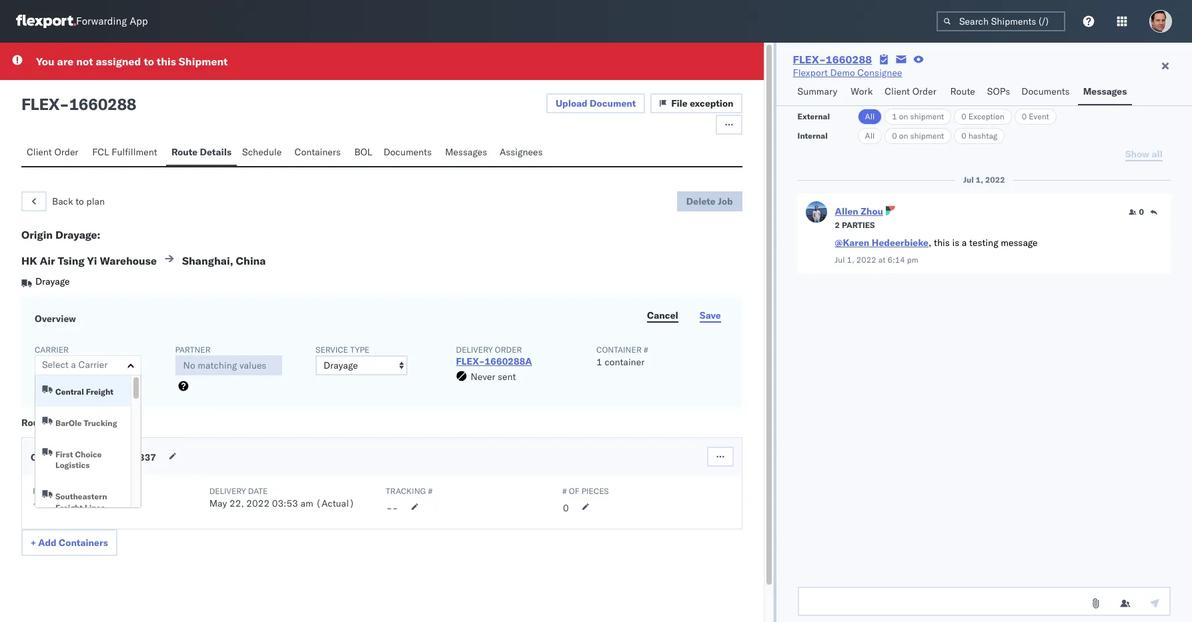 Task type: vqa. For each thing, say whether or not it's contained in the screenshot.
Parties
yes



Task type: locate. For each thing, give the bounding box(es) containing it.
china
[[236, 254, 266, 268]]

0 vertical spatial to
[[144, 55, 154, 68]]

0 vertical spatial flex-
[[794, 53, 826, 66]]

0 horizontal spatial 1
[[77, 452, 83, 464]]

1
[[893, 111, 898, 122], [597, 356, 603, 369], [77, 452, 83, 464]]

1 vertical spatial container
[[31, 452, 75, 464]]

containers left bol
[[295, 146, 341, 158]]

1 horizontal spatial client
[[885, 85, 911, 97]]

order left fcl
[[54, 146, 78, 158]]

container
[[605, 356, 645, 369]]

1 vertical spatial messages
[[445, 146, 488, 158]]

this
[[157, 55, 176, 68], [935, 237, 951, 249]]

logistics
[[55, 461, 90, 471]]

a right is
[[963, 237, 968, 249]]

list box containing central freight
[[35, 376, 141, 523]]

0 vertical spatial freight
[[86, 387, 113, 397]]

summary
[[798, 85, 838, 97]]

flex- up never
[[456, 356, 485, 368]]

1 vertical spatial a
[[71, 359, 76, 371]]

2 parties button
[[836, 219, 876, 231]]

assignees button
[[495, 140, 551, 166]]

1 vertical spatial this
[[935, 237, 951, 249]]

2 all button from the top
[[858, 128, 883, 144]]

containers right add
[[59, 537, 108, 549]]

0 vertical spatial a
[[963, 237, 968, 249]]

1 vertical spatial client order button
[[21, 140, 87, 166]]

date
[[64, 487, 83, 497], [248, 487, 268, 497]]

a right select
[[71, 359, 76, 371]]

overview
[[35, 313, 76, 325]]

# up container
[[644, 345, 649, 355]]

shanghai,
[[182, 254, 233, 268]]

pieces
[[582, 487, 609, 497]]

documents button right bol
[[378, 140, 440, 166]]

plan
[[86, 196, 105, 208]]

0 vertical spatial all
[[866, 111, 875, 122]]

2022 down hashtag
[[986, 175, 1006, 185]]

pickup
[[33, 487, 61, 497]]

1 vertical spatial documents button
[[378, 140, 440, 166]]

1 vertical spatial all
[[866, 131, 875, 141]]

flex- for 1660288
[[794, 53, 826, 66]]

client down consignee
[[885, 85, 911, 97]]

1 shipment from the top
[[911, 111, 945, 122]]

select a carrier
[[42, 359, 108, 371]]

messages button
[[1079, 79, 1133, 105], [440, 140, 495, 166]]

0 horizontal spatial to
[[76, 196, 84, 208]]

1 all button from the top
[[858, 109, 883, 125]]

0 horizontal spatial 1660288
[[69, 94, 136, 114]]

to left plan
[[76, 196, 84, 208]]

barole trucking
[[55, 418, 117, 428]]

1, down @karen
[[848, 255, 855, 265]]

you are not assigned to this shipment
[[36, 55, 228, 68]]

flex- up flexport
[[794, 53, 826, 66]]

delivery up 22, on the left bottom of page
[[209, 487, 246, 497]]

1 vertical spatial shipment
[[911, 131, 945, 141]]

shipment down 1 on shipment
[[911, 131, 945, 141]]

a
[[963, 237, 968, 249], [71, 359, 76, 371]]

1 horizontal spatial order
[[913, 85, 937, 97]]

route
[[951, 85, 976, 97], [171, 146, 198, 158], [21, 417, 48, 429]]

client order left fcl
[[27, 146, 78, 158]]

# left of
[[563, 487, 567, 497]]

1 vertical spatial containers
[[59, 537, 108, 549]]

1 horizontal spatial containers
[[295, 146, 341, 158]]

1, down 0 hashtag
[[977, 175, 984, 185]]

0 inside button
[[1140, 207, 1145, 217]]

2 all from the top
[[866, 131, 875, 141]]

documents
[[1022, 85, 1071, 97], [384, 146, 432, 158]]

# inside container # 1 container
[[644, 345, 649, 355]]

0 horizontal spatial date
[[64, 487, 83, 497]]

1 left container
[[597, 356, 603, 369]]

client order up 1 on shipment
[[885, 85, 937, 97]]

2 horizontal spatial #
[[644, 345, 649, 355]]

0 horizontal spatial this
[[157, 55, 176, 68]]

0 horizontal spatial client order button
[[21, 140, 87, 166]]

client order button
[[880, 79, 946, 105], [21, 140, 87, 166]]

client order button up 1 on shipment
[[880, 79, 946, 105]]

0 vertical spatial all button
[[858, 109, 883, 125]]

upload document
[[556, 97, 636, 109]]

0 horizontal spatial delivery
[[209, 487, 246, 497]]

1 on shipment
[[893, 111, 945, 122]]

route left 'details'
[[171, 146, 198, 158]]

carrier up select
[[35, 345, 69, 355]]

file
[[672, 97, 688, 109]]

flex-1660288a button
[[456, 356, 533, 368]]

pm
[[908, 255, 919, 265]]

jul down 0 hashtag
[[964, 175, 975, 185]]

0 horizontal spatial route
[[21, 417, 48, 429]]

shipment for 1 on shipment
[[911, 111, 945, 122]]

1 horizontal spatial messages button
[[1079, 79, 1133, 105]]

route up 0 exception
[[951, 85, 976, 97]]

delivery for delivery date may 22, 2022 03:53 am (actual)
[[209, 487, 246, 497]]

documents for right documents button
[[1022, 85, 1071, 97]]

1 vertical spatial route
[[171, 146, 198, 158]]

1 horizontal spatial 1
[[597, 356, 603, 369]]

+ add containers
[[31, 537, 108, 549]]

1 horizontal spatial documents
[[1022, 85, 1071, 97]]

0 horizontal spatial messages
[[445, 146, 488, 158]]

1 vertical spatial order
[[54, 146, 78, 158]]

zhou
[[861, 206, 884, 218]]

1 horizontal spatial 1660288
[[826, 53, 873, 66]]

2 vertical spatial 2022
[[247, 498, 270, 510]]

freight inside the southeastern freight lines
[[55, 503, 83, 513]]

0 vertical spatial on
[[900, 111, 909, 122]]

0 horizontal spatial messages button
[[440, 140, 495, 166]]

1 date from the left
[[64, 487, 83, 497]]

0 horizontal spatial documents
[[384, 146, 432, 158]]

1 horizontal spatial a
[[963, 237, 968, 249]]

1 vertical spatial freight
[[55, 503, 83, 513]]

on for 1
[[900, 111, 909, 122]]

messages
[[1084, 85, 1128, 97], [445, 146, 488, 158]]

origin
[[21, 228, 53, 242]]

2 shipment from the top
[[911, 131, 945, 141]]

shipment
[[179, 55, 228, 68]]

work
[[851, 85, 873, 97]]

1 horizontal spatial freight
[[86, 387, 113, 397]]

0 horizontal spatial #
[[428, 487, 433, 497]]

1, inside @karen hedeerbieke , this is a testing message jul 1, 2022 at 6:14 pm
[[848, 255, 855, 265]]

container 1
[[31, 452, 86, 464]]

this right the ,
[[935, 237, 951, 249]]

tsing
[[58, 254, 85, 268]]

1 on from the top
[[900, 111, 909, 122]]

container up pickup
[[31, 452, 75, 464]]

0 horizontal spatial flex-
[[456, 356, 485, 368]]

freight for southeastern freight lines
[[55, 503, 83, 513]]

jul 1, 2022
[[964, 175, 1006, 185]]

2 on from the top
[[900, 131, 909, 141]]

1 vertical spatial on
[[900, 131, 909, 141]]

None text field
[[175, 356, 282, 376], [798, 587, 1172, 617], [175, 356, 282, 376], [798, 587, 1172, 617]]

1 up 0 on shipment
[[893, 111, 898, 122]]

# right tracking
[[428, 487, 433, 497]]

2 vertical spatial 1
[[77, 452, 83, 464]]

on down 1 on shipment
[[900, 131, 909, 141]]

0 vertical spatial documents
[[1022, 85, 1071, 97]]

0 vertical spatial route
[[951, 85, 976, 97]]

route for route details
[[171, 146, 198, 158]]

0 vertical spatial carrier
[[35, 345, 69, 355]]

route left barole
[[21, 417, 48, 429]]

order up 1 on shipment
[[913, 85, 937, 97]]

first
[[55, 450, 73, 460]]

1 horizontal spatial #
[[563, 487, 567, 497]]

jul down @karen
[[836, 255, 846, 265]]

1 horizontal spatial container
[[597, 345, 642, 355]]

flexport demo consignee link
[[794, 66, 903, 79]]

fcl
[[92, 146, 109, 158]]

all
[[866, 111, 875, 122], [866, 131, 875, 141]]

(actual)
[[316, 498, 355, 510]]

trucking
[[84, 418, 117, 428]]

save button
[[692, 306, 729, 326]]

container for container # 1 container
[[597, 345, 642, 355]]

client
[[885, 85, 911, 97], [27, 146, 52, 158]]

1 vertical spatial 2022
[[857, 255, 877, 265]]

0 vertical spatial 1
[[893, 111, 898, 122]]

0 event
[[1023, 111, 1050, 122]]

None field
[[42, 356, 45, 374]]

0 vertical spatial delivery
[[456, 345, 493, 355]]

1660288 down assigned
[[69, 94, 136, 114]]

delivery inside the delivery date may 22, 2022 03:53 am (actual)
[[209, 487, 246, 497]]

select
[[42, 359, 69, 371]]

2 vertical spatial route
[[21, 417, 48, 429]]

0 vertical spatial messages
[[1084, 85, 1128, 97]]

sops button
[[983, 79, 1017, 105]]

0 vertical spatial documents button
[[1017, 79, 1079, 105]]

0 horizontal spatial 1,
[[848, 255, 855, 265]]

freight for central freight
[[86, 387, 113, 397]]

1 horizontal spatial flex-
[[794, 53, 826, 66]]

03:53
[[272, 498, 298, 510]]

date for 22,
[[248, 487, 268, 497]]

client down flex
[[27, 146, 52, 158]]

0 horizontal spatial 2022
[[247, 498, 270, 510]]

may
[[209, 498, 227, 510]]

1 horizontal spatial date
[[248, 487, 268, 497]]

you
[[36, 55, 55, 68]]

0 vertical spatial container
[[597, 345, 642, 355]]

hk
[[21, 254, 37, 268]]

documents up event
[[1022, 85, 1071, 97]]

Search Shipments (/) text field
[[937, 11, 1066, 31]]

0 horizontal spatial containers
[[59, 537, 108, 549]]

1 all from the top
[[866, 111, 875, 122]]

all button for 0
[[858, 128, 883, 144]]

0 vertical spatial this
[[157, 55, 176, 68]]

0 vertical spatial client order
[[885, 85, 937, 97]]

2 horizontal spatial route
[[951, 85, 976, 97]]

2022 right 22, on the left bottom of page
[[247, 498, 270, 510]]

of
[[569, 487, 580, 497]]

date for -
[[64, 487, 83, 497]]

1 right first
[[77, 452, 83, 464]]

0 vertical spatial jul
[[964, 175, 975, 185]]

2 horizontal spatial 2022
[[986, 175, 1006, 185]]

1660288 up flexport demo consignee
[[826, 53, 873, 66]]

shanghai, china
[[182, 254, 266, 268]]

1 vertical spatial delivery
[[209, 487, 246, 497]]

list box
[[35, 376, 141, 523]]

carrier up 'central freight'
[[78, 359, 108, 371]]

2022 left at at right top
[[857, 255, 877, 265]]

this inside @karen hedeerbieke , this is a testing message jul 1, 2022 at 6:14 pm
[[935, 237, 951, 249]]

to right assigned
[[144, 55, 154, 68]]

0 for on
[[893, 131, 898, 141]]

jul inside @karen hedeerbieke , this is a testing message jul 1, 2022 at 6:14 pm
[[836, 255, 846, 265]]

first choice logistics
[[55, 450, 102, 471]]

0 horizontal spatial container
[[31, 452, 75, 464]]

freight down southeastern
[[55, 503, 83, 513]]

date inside pickup date - -
[[64, 487, 83, 497]]

this left shipment
[[157, 55, 176, 68]]

yi
[[87, 254, 97, 268]]

0 horizontal spatial freight
[[55, 503, 83, 513]]

documents right the bol button
[[384, 146, 432, 158]]

1660288
[[826, 53, 873, 66], [69, 94, 136, 114]]

1 vertical spatial jul
[[836, 255, 846, 265]]

on up 0 on shipment
[[900, 111, 909, 122]]

1 horizontal spatial jul
[[964, 175, 975, 185]]

order
[[495, 345, 522, 355]]

1 vertical spatial carrier
[[78, 359, 108, 371]]

assigned
[[96, 55, 141, 68]]

delivery for delivery order
[[456, 345, 493, 355]]

forwarding app link
[[16, 15, 148, 28]]

1 horizontal spatial client order button
[[880, 79, 946, 105]]

0 horizontal spatial client order
[[27, 146, 78, 158]]

southeastern
[[55, 492, 107, 502]]

consignee
[[858, 67, 903, 79]]

client order button left fcl
[[21, 140, 87, 166]]

1 vertical spatial 1
[[597, 356, 603, 369]]

0 vertical spatial messages button
[[1079, 79, 1133, 105]]

1 horizontal spatial this
[[935, 237, 951, 249]]

@karen
[[836, 237, 870, 249]]

air
[[40, 254, 55, 268]]

container inside container # 1 container
[[597, 345, 642, 355]]

drayage:
[[55, 228, 101, 242]]

1 vertical spatial 1,
[[848, 255, 855, 265]]

1 horizontal spatial carrier
[[78, 359, 108, 371]]

am
[[301, 498, 314, 510]]

date inside the delivery date may 22, 2022 03:53 am (actual)
[[248, 487, 268, 497]]

1 vertical spatial documents
[[384, 146, 432, 158]]

freight right central
[[86, 387, 113, 397]]

1 horizontal spatial route
[[171, 146, 198, 158]]

sops
[[988, 85, 1011, 97]]

0 horizontal spatial order
[[54, 146, 78, 158]]

1 vertical spatial flex-
[[456, 356, 485, 368]]

+ add containers button
[[21, 530, 117, 557]]

0 vertical spatial containers
[[295, 146, 341, 158]]

0 vertical spatial 2022
[[986, 175, 1006, 185]]

hk air tsing yi warehouse
[[21, 254, 157, 268]]

fulfillment
[[112, 146, 157, 158]]

flexport. image
[[16, 15, 76, 28]]

flex
[[21, 94, 59, 114]]

container
[[597, 345, 642, 355], [31, 452, 75, 464]]

0
[[962, 111, 967, 122], [1023, 111, 1028, 122], [893, 131, 898, 141], [962, 131, 967, 141], [1140, 207, 1145, 217], [563, 503, 569, 515]]

delivery up flex-1660288a button
[[456, 345, 493, 355]]

2 date from the left
[[248, 487, 268, 497]]

0 vertical spatial shipment
[[911, 111, 945, 122]]

choice
[[75, 450, 102, 460]]

order
[[913, 85, 937, 97], [54, 146, 78, 158]]

documents button up event
[[1017, 79, 1079, 105]]

shipment up 0 on shipment
[[911, 111, 945, 122]]

container up container
[[597, 345, 642, 355]]

all for 0
[[866, 131, 875, 141]]

0 vertical spatial client
[[885, 85, 911, 97]]



Task type: describe. For each thing, give the bounding box(es) containing it.
shipment for 0 on shipment
[[911, 131, 945, 141]]

0 vertical spatial order
[[913, 85, 937, 97]]

never
[[471, 371, 496, 383]]

flexport
[[794, 67, 828, 79]]

on for 0
[[900, 131, 909, 141]]

type
[[350, 345, 370, 355]]

schedule button
[[237, 140, 289, 166]]

flex- for 1660288a
[[456, 356, 485, 368]]

internal
[[798, 131, 828, 141]]

upload document button
[[547, 93, 646, 113]]

never sent
[[471, 371, 516, 383]]

1 horizontal spatial documents button
[[1017, 79, 1079, 105]]

2 parties
[[836, 220, 876, 230]]

is
[[953, 237, 960, 249]]

demo
[[831, 67, 856, 79]]

messages for the bottom messages button
[[445, 146, 488, 158]]

2 horizontal spatial 1
[[893, 111, 898, 122]]

not
[[76, 55, 93, 68]]

allen
[[836, 206, 859, 218]]

container for container 1
[[31, 452, 75, 464]]

at
[[879, 255, 886, 265]]

# for container # 1 container
[[644, 345, 649, 355]]

1660288a
[[485, 356, 533, 368]]

a inside @karen hedeerbieke , this is a testing message jul 1, 2022 at 6:14 pm
[[963, 237, 968, 249]]

partner
[[175, 345, 211, 355]]

all button for 1
[[858, 109, 883, 125]]

parties
[[842, 220, 876, 230]]

1 horizontal spatial client order
[[885, 85, 937, 97]]

2022 inside @karen hedeerbieke , this is a testing message jul 1, 2022 at 6:14 pm
[[857, 255, 877, 265]]

cancel button
[[640, 306, 687, 326]]

,
[[929, 237, 932, 249]]

service
[[316, 345, 348, 355]]

route button
[[946, 79, 983, 105]]

1 horizontal spatial 1,
[[977, 175, 984, 185]]

@karen hedeerbieke , this is a testing message jul 1, 2022 at 6:14 pm
[[836, 237, 1038, 265]]

back
[[52, 196, 73, 208]]

forwarding app
[[76, 15, 148, 28]]

details
[[200, 146, 232, 158]]

container # 1 container
[[597, 345, 649, 369]]

back to plan
[[52, 196, 105, 208]]

file exception
[[672, 97, 734, 109]]

0 for event
[[1023, 111, 1028, 122]]

documents for left documents button
[[384, 146, 432, 158]]

0 horizontal spatial carrier
[[35, 345, 69, 355]]

flex-1660288 link
[[794, 53, 873, 66]]

flex-1660288a
[[456, 356, 533, 368]]

+
[[31, 537, 36, 549]]

fcl fulfillment button
[[87, 140, 166, 166]]

allen zhou button
[[836, 206, 884, 218]]

hedeerbieke
[[872, 237, 929, 249]]

drayage
[[35, 276, 70, 288]]

exception
[[690, 97, 734, 109]]

fcl fulfillment
[[92, 146, 157, 158]]

1 vertical spatial to
[[76, 196, 84, 208]]

cancel
[[648, 309, 679, 321]]

work button
[[846, 79, 880, 105]]

are
[[57, 55, 74, 68]]

0 horizontal spatial client
[[27, 146, 52, 158]]

# for tracking #
[[428, 487, 433, 497]]

0 button
[[1130, 207, 1145, 218]]

containers inside containers button
[[295, 146, 341, 158]]

sent
[[498, 371, 516, 383]]

1 vertical spatial messages button
[[440, 140, 495, 166]]

0 horizontal spatial a
[[71, 359, 76, 371]]

flex - 1660288
[[21, 94, 136, 114]]

tracking #
[[386, 487, 433, 497]]

containers inside '+ add containers' button
[[59, 537, 108, 549]]

messages for rightmost messages button
[[1084, 85, 1128, 97]]

2022 inside the delivery date may 22, 2022 03:53 am (actual)
[[247, 498, 270, 510]]

--
[[387, 503, 398, 515]]

app
[[130, 15, 148, 28]]

0 horizontal spatial documents button
[[378, 140, 440, 166]]

all for 1
[[866, 111, 875, 122]]

1 vertical spatial 1660288
[[69, 94, 136, 114]]

route for route button
[[951, 85, 976, 97]]

warehouse
[[100, 254, 157, 268]]

@karen hedeerbieke button
[[836, 237, 929, 249]]

central freight
[[55, 387, 113, 397]]

add
[[38, 537, 57, 549]]

0 hashtag
[[962, 131, 998, 141]]

0 for exception
[[962, 111, 967, 122]]

0 on shipment
[[893, 131, 945, 141]]

barole
[[55, 418, 82, 428]]

bol button
[[349, 140, 378, 166]]

lines
[[85, 503, 105, 513]]

hashtag
[[969, 131, 998, 141]]

flex-1660288
[[794, 53, 873, 66]]

# of pieces
[[563, 487, 609, 497]]

1 horizontal spatial to
[[144, 55, 154, 68]]

upload
[[556, 97, 588, 109]]

1 inside container # 1 container
[[597, 356, 603, 369]]

route details button
[[166, 140, 237, 166]]

containers button
[[289, 140, 349, 166]]

0 vertical spatial client order button
[[880, 79, 946, 105]]

route details
[[171, 146, 232, 158]]

assignees
[[500, 146, 543, 158]]

0 vertical spatial 1660288
[[826, 53, 873, 66]]

6:14
[[888, 255, 906, 265]]

0 exception
[[962, 111, 1005, 122]]

0 for hashtag
[[962, 131, 967, 141]]

1 vertical spatial client order
[[27, 146, 78, 158]]

2
[[836, 220, 841, 230]]

forwarding
[[76, 15, 127, 28]]

tracking
[[386, 487, 426, 497]]

bol
[[355, 146, 373, 158]]

caiu7969337
[[90, 452, 156, 464]]



